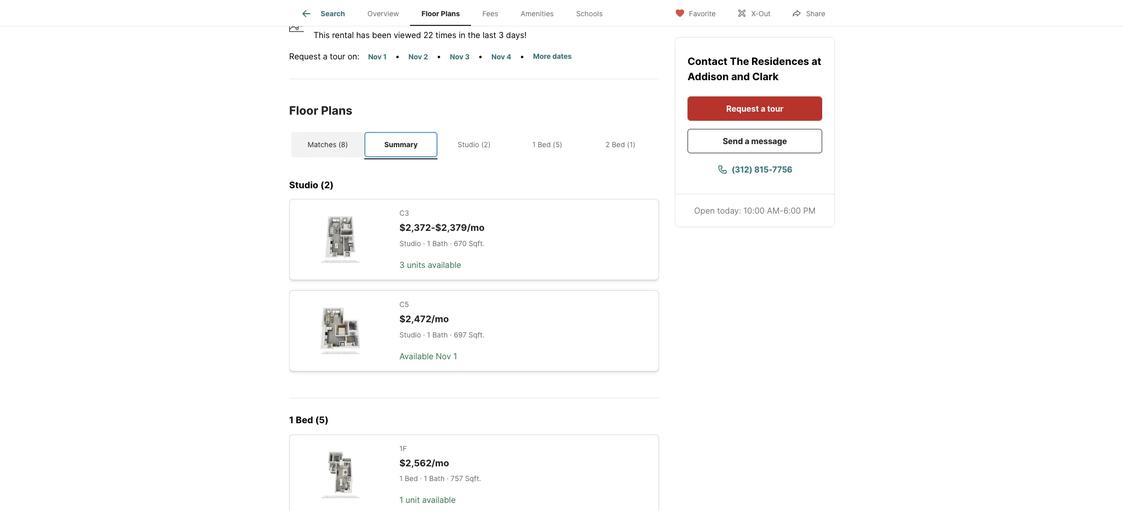 Task type: locate. For each thing, give the bounding box(es) containing it.
and
[[731, 70, 750, 82]]

0 vertical spatial tour
[[330, 51, 345, 61]]

bath for $2,372-
[[432, 239, 448, 248]]

rental for this
[[332, 30, 354, 40]]

1 vertical spatial available
[[422, 496, 456, 506]]

search
[[321, 9, 345, 18]]

0 vertical spatial request
[[289, 51, 321, 61]]

floor plans up matches
[[289, 103, 352, 118]]

0 vertical spatial 2
[[424, 52, 428, 61]]

c5 $2,472/mo
[[399, 300, 449, 325]]

sqft. right 757
[[465, 475, 481, 483]]

1 vertical spatial 1 bed (5)
[[289, 415, 329, 426]]

1 vertical spatial rental
[[332, 30, 354, 40]]

request down this
[[289, 51, 321, 61]]

0 vertical spatial (5)
[[553, 140, 562, 149]]

studio inside tab
[[458, 140, 479, 149]]

0 vertical spatial bath
[[432, 239, 448, 248]]

bath left 757
[[429, 475, 445, 483]]

open
[[694, 205, 715, 215]]

· left 670
[[450, 239, 452, 248]]

0 vertical spatial sqft.
[[469, 239, 485, 248]]

this rental has been viewed 22 times in the last 3 days!
[[314, 30, 527, 40]]

2 vertical spatial bath
[[429, 475, 445, 483]]

nov right on:
[[368, 52, 382, 61]]

a
[[323, 51, 328, 61], [761, 103, 765, 113], [745, 136, 750, 146]]

• right nov 1 button
[[395, 51, 400, 61]]

0 vertical spatial available
[[428, 260, 461, 270]]

0 vertical spatial 1 bed (5)
[[532, 140, 562, 149]]

request a tour on:
[[289, 51, 360, 61]]

1 inside button
[[383, 52, 387, 61]]

0 vertical spatial rental
[[346, 13, 369, 24]]

sqft. right 670
[[469, 239, 485, 248]]

3 left units
[[399, 260, 405, 270]]

studio · 1 bath · 697 sqft.
[[399, 331, 485, 339]]

(5)
[[553, 140, 562, 149], [315, 415, 329, 426]]

bed inside tab
[[612, 140, 625, 149]]

today:
[[717, 205, 741, 215]]

3 • from the left
[[478, 51, 483, 61]]

a right send
[[745, 136, 750, 146]]

1 vertical spatial floor plans
[[289, 103, 352, 118]]

a for request a tour
[[761, 103, 765, 113]]

request down and at top
[[726, 103, 759, 113]]

1 horizontal spatial tour
[[767, 103, 784, 113]]

nov 1 button
[[364, 51, 391, 62]]

plans up (8)
[[321, 103, 352, 118]]

a down clark
[[761, 103, 765, 113]]

0 vertical spatial tab list
[[289, 0, 622, 26]]

1 horizontal spatial floor plans
[[422, 9, 460, 18]]

request inside button
[[726, 103, 759, 113]]

a inside button
[[745, 136, 750, 146]]

floor inside tab
[[422, 9, 439, 18]]

2 vertical spatial a
[[745, 136, 750, 146]]

0 vertical spatial studio (2)
[[458, 140, 491, 149]]

bath left 670
[[432, 239, 448, 248]]

1 horizontal spatial floor
[[422, 9, 439, 18]]

1 vertical spatial (5)
[[315, 415, 329, 426]]

available nov 1
[[399, 352, 457, 362]]

1 horizontal spatial 2
[[606, 140, 610, 149]]

• right nov 2 button
[[437, 51, 441, 61]]

0 vertical spatial 3
[[499, 30, 504, 40]]

nov inside button
[[409, 52, 422, 61]]

·
[[423, 239, 425, 248], [450, 239, 452, 248], [423, 331, 425, 339], [450, 331, 452, 339], [420, 475, 422, 483], [447, 475, 449, 483]]

schools tab
[[565, 2, 614, 26]]

0 horizontal spatial plans
[[321, 103, 352, 118]]

tour for request a tour
[[767, 103, 784, 113]]

1f
[[399, 445, 407, 453]]

studio (2)
[[458, 140, 491, 149], [289, 180, 334, 190]]

0 horizontal spatial a
[[323, 51, 328, 61]]

nov down in
[[450, 52, 463, 61]]

1 bed · 1 bath · 757 sqft.
[[399, 475, 481, 483]]

unit
[[406, 496, 420, 506]]

2 bed (1) tab
[[584, 132, 657, 157]]

floor plans
[[422, 9, 460, 18], [289, 103, 352, 118]]

1 vertical spatial floor
[[289, 103, 318, 118]]

•
[[395, 51, 400, 61], [437, 51, 441, 61], [478, 51, 483, 61], [520, 51, 525, 61]]

matches (8)
[[308, 140, 348, 149]]

request a tour button
[[688, 96, 822, 120]]

available for $2,562/mo
[[422, 496, 456, 506]]

1 vertical spatial sqft.
[[469, 331, 485, 339]]

2 • from the left
[[437, 51, 441, 61]]

amenities
[[521, 9, 554, 18]]

a inside button
[[761, 103, 765, 113]]

3 right last
[[499, 30, 504, 40]]

1 horizontal spatial (2)
[[481, 140, 491, 149]]

this
[[314, 30, 330, 40]]

0 horizontal spatial floor
[[289, 103, 318, 118]]

2
[[424, 52, 428, 61], [606, 140, 610, 149]]

2 left (1) in the top right of the page
[[606, 140, 610, 149]]

0 horizontal spatial request
[[289, 51, 321, 61]]

1 bed (5) inside tab
[[532, 140, 562, 149]]

1 vertical spatial 2
[[606, 140, 610, 149]]

2 down 22
[[424, 52, 428, 61]]

summary
[[384, 140, 418, 149]]

2 inside tab
[[606, 140, 610, 149]]

0 horizontal spatial 3
[[399, 260, 405, 270]]

message
[[751, 136, 787, 146]]

1 vertical spatial request
[[726, 103, 759, 113]]

available down studio · 1 bath · 670 sqft.
[[428, 260, 461, 270]]

last
[[483, 30, 496, 40]]

nov 4
[[491, 52, 511, 61]]

0 vertical spatial plans
[[441, 9, 460, 18]]

1 horizontal spatial a
[[745, 136, 750, 146]]

bath
[[432, 239, 448, 248], [432, 331, 448, 339], [429, 475, 445, 483]]

plans up times
[[441, 9, 460, 18]]

nov 3
[[450, 52, 470, 61]]

1 horizontal spatial plans
[[441, 9, 460, 18]]

1 vertical spatial a
[[761, 103, 765, 113]]

2 horizontal spatial a
[[761, 103, 765, 113]]

available down 1 bed · 1 bath · 757 sqft.
[[422, 496, 456, 506]]

1 tab list from the top
[[289, 0, 622, 26]]

$2,372-
[[399, 223, 435, 233]]

bed
[[538, 140, 551, 149], [612, 140, 625, 149], [296, 415, 313, 426], [405, 475, 418, 483]]

0 vertical spatial floor plans
[[422, 9, 460, 18]]

a down this
[[323, 51, 328, 61]]

1 • from the left
[[395, 51, 400, 61]]

summary tab
[[364, 132, 438, 157]]

1 horizontal spatial 1 bed (5)
[[532, 140, 562, 149]]

rental up has
[[346, 13, 369, 24]]

1 horizontal spatial 3
[[465, 52, 470, 61]]

· down $2,472/mo
[[423, 331, 425, 339]]

1 horizontal spatial studio (2)
[[458, 140, 491, 149]]

nov left 4
[[491, 52, 505, 61]]

4 • from the left
[[520, 51, 525, 61]]

floor up 22
[[422, 9, 439, 18]]

0 vertical spatial floor
[[422, 9, 439, 18]]

2 horizontal spatial 3
[[499, 30, 504, 40]]

1 horizontal spatial request
[[726, 103, 759, 113]]

sqft. right 697
[[469, 331, 485, 339]]

(312) 815-7756 link
[[688, 157, 822, 181]]

nov 4 button
[[487, 51, 516, 62]]

1 vertical spatial 3
[[465, 52, 470, 61]]

1
[[383, 52, 387, 61], [532, 140, 536, 149], [427, 239, 430, 248], [427, 331, 430, 339], [453, 352, 457, 362], [289, 415, 294, 426], [399, 475, 403, 483], [424, 475, 427, 483], [399, 496, 403, 506]]

0 horizontal spatial 2
[[424, 52, 428, 61]]

more dates
[[533, 52, 572, 60]]

addison
[[688, 70, 729, 82]]

studio · 1 bath · 670 sqft.
[[399, 239, 485, 248]]

bath left 697
[[432, 331, 448, 339]]

floor
[[422, 9, 439, 18], [289, 103, 318, 118]]

nov for nov 2
[[409, 52, 422, 61]]

0 vertical spatial a
[[323, 51, 328, 61]]

days!
[[506, 30, 527, 40]]

0 horizontal spatial tour
[[330, 51, 345, 61]]

0 horizontal spatial floor plans
[[289, 103, 352, 118]]

3 down in
[[465, 52, 470, 61]]

nov down this rental has been viewed 22 times in the last 3 days!
[[409, 52, 422, 61]]

• right 4
[[520, 51, 525, 61]]

rental down popular rental
[[332, 30, 354, 40]]

floor plans up times
[[422, 9, 460, 18]]

sqft. for $2,472/mo
[[469, 331, 485, 339]]

matches
[[308, 140, 337, 149]]

0 vertical spatial (2)
[[481, 140, 491, 149]]

studio for summary
[[458, 140, 479, 149]]

1 bed (5)
[[532, 140, 562, 149], [289, 415, 329, 426]]

2 bed (1)
[[606, 140, 636, 149]]

$2,472/mo
[[399, 314, 449, 325]]

1 vertical spatial studio (2)
[[289, 180, 334, 190]]

share button
[[783, 2, 834, 23]]

nov inside button
[[491, 52, 505, 61]]

clark
[[752, 70, 779, 82]]

2 tab list from the top
[[289, 130, 659, 159]]

tab list containing search
[[289, 0, 622, 26]]

1 inside tab
[[532, 140, 536, 149]]

floor up matches
[[289, 103, 318, 118]]

0 horizontal spatial (5)
[[315, 415, 329, 426]]

plans
[[441, 9, 460, 18], [321, 103, 352, 118]]

request a tour
[[726, 103, 784, 113]]

x-out
[[751, 9, 771, 18]]

3
[[499, 30, 504, 40], [465, 52, 470, 61], [399, 260, 405, 270]]

available
[[428, 260, 461, 270], [422, 496, 456, 506]]

more
[[533, 52, 551, 60]]

1 vertical spatial bath
[[432, 331, 448, 339]]

1 vertical spatial tour
[[767, 103, 784, 113]]

1 horizontal spatial (5)
[[553, 140, 562, 149]]

1 vertical spatial tab list
[[289, 130, 659, 159]]

tour up message
[[767, 103, 784, 113]]

nov
[[368, 52, 382, 61], [409, 52, 422, 61], [450, 52, 463, 61], [491, 52, 505, 61], [436, 352, 451, 362]]

• right nov 3
[[478, 51, 483, 61]]

670
[[454, 239, 467, 248]]

the
[[468, 30, 480, 40]]

plans inside tab
[[441, 9, 460, 18]]

tour left on:
[[330, 51, 345, 61]]

1 vertical spatial (2)
[[320, 180, 334, 190]]

• for nov 3
[[478, 51, 483, 61]]

tour inside request a tour button
[[767, 103, 784, 113]]

tab list
[[289, 0, 622, 26], [289, 130, 659, 159]]

(312) 815-7756 button
[[688, 157, 822, 181]]

tour
[[330, 51, 345, 61], [767, 103, 784, 113]]



Task type: describe. For each thing, give the bounding box(es) containing it.
studio (2) inside tab
[[458, 140, 491, 149]]

• for nov 4
[[520, 51, 525, 61]]

(312) 815-7756
[[732, 164, 793, 174]]

nov for nov 4
[[491, 52, 505, 61]]

on:
[[348, 51, 360, 61]]

rental for popular
[[346, 13, 369, 24]]

c3 image
[[306, 216, 375, 264]]

send a message button
[[688, 129, 822, 153]]

bath for $2,472/mo
[[432, 331, 448, 339]]

· down the $2,372-
[[423, 239, 425, 248]]

request for request a tour
[[726, 103, 759, 113]]

1f image
[[306, 452, 375, 499]]

search link
[[300, 8, 345, 20]]

popular
[[314, 13, 344, 24]]

a for request a tour on:
[[323, 51, 328, 61]]

c3
[[399, 209, 409, 218]]

bed inside tab
[[538, 140, 551, 149]]

0 horizontal spatial (2)
[[320, 180, 334, 190]]

(1)
[[627, 140, 636, 149]]

favorite
[[689, 9, 716, 18]]

units
[[407, 260, 425, 270]]

fees tab
[[471, 2, 509, 26]]

x-
[[751, 9, 759, 18]]

amenities tab
[[509, 2, 565, 26]]

studio (2) tab
[[438, 132, 511, 157]]

available
[[399, 352, 434, 362]]

1f $2,562/mo
[[399, 445, 449, 469]]

• for nov 1
[[395, 51, 400, 61]]

schools
[[576, 9, 603, 18]]

has
[[356, 30, 370, 40]]

the
[[730, 55, 749, 67]]

2 inside button
[[424, 52, 428, 61]]

more dates button
[[529, 50, 576, 62]]

popular rental
[[314, 13, 369, 24]]

$2,562/mo
[[399, 458, 449, 469]]

the residences at addison and clark
[[688, 55, 821, 82]]

$2,379/mo
[[435, 223, 485, 233]]

times
[[436, 30, 457, 40]]

share
[[806, 9, 825, 18]]

overview
[[367, 9, 399, 18]]

7756
[[772, 164, 793, 174]]

contact
[[688, 55, 730, 67]]

1 vertical spatial plans
[[321, 103, 352, 118]]

favorite button
[[666, 2, 724, 23]]

c5
[[399, 300, 409, 309]]

out
[[759, 9, 771, 18]]

(312)
[[732, 164, 753, 174]]

(5) inside tab
[[553, 140, 562, 149]]

· down $2,562/mo
[[420, 475, 422, 483]]

• for nov 2
[[437, 51, 441, 61]]

nov 3 button
[[445, 51, 474, 62]]

nov down 'studio · 1 bath · 697 sqft.'
[[436, 352, 451, 362]]

(2) inside studio (2) tab
[[481, 140, 491, 149]]

pm
[[803, 205, 816, 215]]

floor plans tab
[[410, 2, 471, 26]]

open today: 10:00 am-6:00 pm
[[694, 205, 816, 215]]

in
[[459, 30, 465, 40]]

nov for nov 1
[[368, 52, 382, 61]]

viewed
[[394, 30, 421, 40]]

send
[[723, 136, 743, 146]]

send a message
[[723, 136, 787, 146]]

matches (8) tab
[[291, 132, 364, 157]]

(8)
[[339, 140, 348, 149]]

2 vertical spatial sqft.
[[465, 475, 481, 483]]

nov 2
[[409, 52, 428, 61]]

residences
[[752, 55, 809, 67]]

757
[[451, 475, 463, 483]]

3 units available
[[399, 260, 461, 270]]

overview tab
[[356, 2, 410, 26]]

1 unit available
[[399, 496, 456, 506]]

4
[[507, 52, 511, 61]]

0 horizontal spatial 1 bed (5)
[[289, 415, 329, 426]]

1 bed (5) tab
[[511, 132, 584, 157]]

been
[[372, 30, 391, 40]]

available for $2,372-
[[428, 260, 461, 270]]

x-out button
[[728, 2, 779, 23]]

studio for $2,372-$2,379/mo
[[399, 239, 421, 248]]

2 vertical spatial 3
[[399, 260, 405, 270]]

a for send a message
[[745, 136, 750, 146]]

10:00
[[743, 205, 765, 215]]

dates
[[552, 52, 572, 60]]

0 horizontal spatial studio (2)
[[289, 180, 334, 190]]

c3 $2,372-$2,379/mo
[[399, 209, 485, 233]]

tab list containing matches (8)
[[289, 130, 659, 159]]

c5 image
[[306, 308, 375, 355]]

815-
[[754, 164, 772, 174]]

nov 1
[[368, 52, 387, 61]]

am-
[[767, 205, 784, 215]]

at
[[812, 55, 821, 67]]

studio for $2,472/mo
[[399, 331, 421, 339]]

nov 2 button
[[404, 51, 433, 62]]

697
[[454, 331, 467, 339]]

· left 757
[[447, 475, 449, 483]]

22
[[423, 30, 433, 40]]

request for request a tour on:
[[289, 51, 321, 61]]

floor plans inside floor plans tab
[[422, 9, 460, 18]]

3 inside button
[[465, 52, 470, 61]]

fees
[[482, 9, 498, 18]]

6:00
[[784, 205, 801, 215]]

nov for nov 3
[[450, 52, 463, 61]]

tour for request a tour on:
[[330, 51, 345, 61]]

sqft. for $2,372-$2,379/mo
[[469, 239, 485, 248]]

· left 697
[[450, 331, 452, 339]]



Task type: vqa. For each thing, say whether or not it's contained in the screenshot.
$2,866
no



